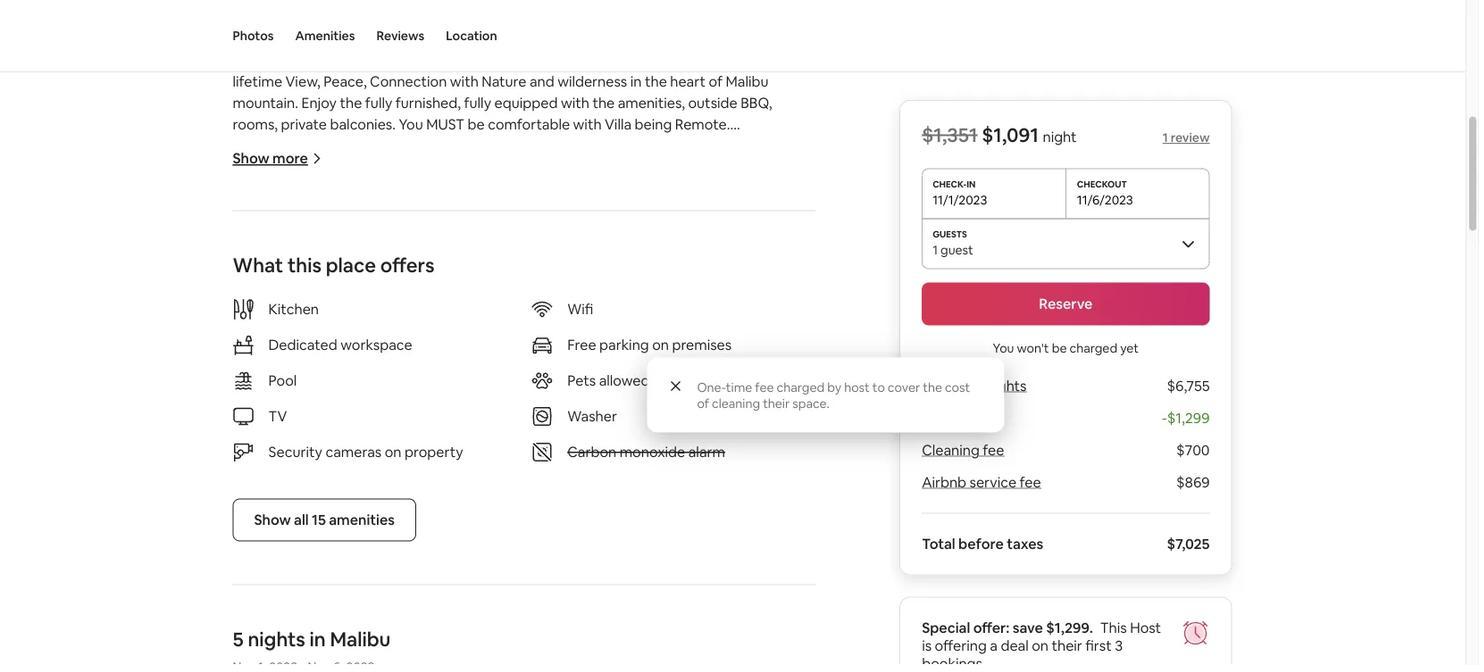 Task type: vqa. For each thing, say whether or not it's contained in the screenshot.
right own
yes



Task type: locate. For each thing, give the bounding box(es) containing it.
1 down all
[[233, 523, 239, 541]]

1 left the review
[[1163, 130, 1169, 146]]

bedroom up "dedicated workspace"
[[295, 308, 356, 327]]

to up ocean
[[298, 8, 313, 26]]

1 vertical spatial view
[[534, 330, 566, 348]]

1
[[1163, 130, 1169, 146], [238, 308, 243, 327], [233, 523, 239, 541]]

lifetime down mountain
[[573, 51, 622, 69]]

the inside 'welcome to malibu heart-soul on top of the pch mountains. the famous 007 iconic ocean view drive, the most infinity ocean-mountain view.sunset and sunrise, the clouds that you can touch once in a lifetime opportunity. experience the lifetime view, peace, connection with nature and wilderness in the heart of malibu mountain. enjoy the fully furnished, fully equipped with the amenities, outside bbq, rooms, private balconies. you must be comfortable with villa being remote.'
[[661, 8, 686, 26]]

be inside 'welcome to malibu heart-soul on top of the pch mountains. the famous 007 iconic ocean view drive, the most infinity ocean-mountain view.sunset and sunrise, the clouds that you can touch once in a lifetime opportunity. experience the lifetime view, peace, connection with nature and wilderness in the heart of malibu mountain. enjoy the fully furnished, fully equipped with the amenities, outside bbq, rooms, private balconies. you must be comfortable with villa being remote.'
[[468, 115, 485, 134]]

0 vertical spatial a
[[562, 51, 570, 69]]

fee up service
[[983, 441, 1005, 460]]

bedroom.
[[534, 244, 598, 262]]

in inside -1 master bedroom with its own private office space/balcony/fireplace/secluded/mountain view  balcony: master bedroom located on the 1st  floor: , extra room * 2 walk in closet for her and for him * the extra hang out room * it's own exit to outdoor
[[285, 373, 297, 391]]

2 horizontal spatial own
[[438, 480, 466, 498]]

size right 'queen'
[[585, 458, 610, 477]]

1 horizontal spatial 2
[[524, 458, 532, 477]]

0 vertical spatial room
[[369, 394, 404, 412]]

to right host
[[873, 379, 885, 395]]

1 vertical spatial master
[[247, 308, 292, 327]]

1 vertical spatial villa
[[233, 222, 260, 241]]

and left long
[[580, 201, 605, 219]]

0 vertical spatial charged
[[1070, 340, 1118, 356]]

0 horizontal spatial nights
[[248, 628, 305, 653]]

1 for review
[[1163, 130, 1169, 146]]

cleaning fee
[[922, 441, 1005, 460]]

on up location
[[451, 8, 468, 26]]

360
[[352, 630, 378, 648]]

1 review button
[[1163, 130, 1210, 146]]

special up cleaning
[[922, 409, 969, 428]]

3 right first in the bottom right of the page
[[1115, 637, 1123, 655]]

$1,351 left the $1,091
[[922, 122, 978, 148]]

size
[[421, 458, 446, 477], [585, 458, 610, 477]]

2 left walk
[[242, 373, 250, 391]]

bedrooms.
[[613, 458, 684, 477]]

* left tv at the bottom left of page
[[233, 394, 238, 412]]

2 special from the top
[[922, 619, 971, 638]]

0 horizontal spatial 3
[[238, 458, 246, 477]]

a
[[562, 51, 570, 69], [990, 637, 998, 655]]

2 vertical spatial own
[[438, 480, 466, 498]]

view left free
[[534, 330, 566, 348]]

5 right the x
[[976, 377, 983, 395]]

private inside gated, private castle in the malibu mountains. gated and long driveway, acres of land, villa 6800 sq ft. dream castle, the chefs kitchen, best master bedroom. beautiful green backyard
[[281, 201, 326, 219]]

land,
[[766, 201, 802, 219]]

2 horizontal spatial and
[[580, 201, 605, 219]]

be right won't
[[1052, 340, 1067, 356]]

special offer
[[922, 409, 1004, 428]]

1 horizontal spatial own
[[410, 308, 438, 327]]

to inside 'welcome to malibu heart-soul on top of the pch mountains. the famous 007 iconic ocean view drive, the most infinity ocean-mountain view.sunset and sunrise, the clouds that you can touch once in a lifetime opportunity. experience the lifetime view, peace, connection with nature and wilderness in the heart of malibu mountain. enjoy the fully furnished, fully equipped with the amenities, outside bbq, rooms, private balconies. you must be comfortable with villa being remote.'
[[298, 8, 313, 26]]

master down beautiful
[[247, 308, 292, 327]]

bedroom up one-
[[679, 330, 740, 348]]

the down wilderness
[[593, 94, 615, 112]]

and right the her
[[393, 373, 418, 391]]

3 up all
[[238, 458, 246, 477]]

malibu inside gated, private castle in the malibu mountains. gated and long driveway, acres of land, villa 6800 sq ft. dream castle, the chefs kitchen, best master bedroom. beautiful green backyard
[[414, 201, 457, 219]]

* left it's
[[233, 416, 238, 434]]

1 vertical spatial 5
[[233, 628, 244, 653]]

for up out
[[346, 373, 365, 391]]

1 vertical spatial $1,351
[[922, 377, 962, 395]]

bedroom
[[295, 308, 356, 327], [679, 330, 740, 348]]

1 horizontal spatial private
[[441, 308, 486, 327]]

0 vertical spatial their
[[763, 395, 790, 411]]

1 horizontal spatial charged
[[1070, 340, 1118, 356]]

0 horizontal spatial size
[[421, 458, 446, 477]]

5
[[976, 377, 983, 395], [233, 628, 244, 653]]

show more
[[233, 150, 308, 168]]

0 vertical spatial pch
[[540, 8, 568, 26]]

the
[[295, 51, 322, 69]]

5 nights in malibu
[[233, 628, 391, 653]]

2 for from the left
[[421, 373, 440, 391]]

amenities
[[295, 28, 355, 44]]

pch down "private"
[[317, 137, 346, 155]]

tv
[[269, 408, 287, 426]]

1 vertical spatial be
[[1052, 340, 1067, 356]]

special
[[922, 409, 969, 428], [922, 619, 971, 638]]

charged inside one-time fee charged by host to cover the cost of cleaning their space.
[[777, 379, 825, 395]]

1 inside -1 master bedroom with its own private office space/balcony/fireplace/secluded/mountain view  balcony: master bedroom located on the 1st  floor: , extra room * 2 walk in closet for her and for him * the extra hang out room * it's own exit to outdoor
[[238, 308, 243, 327]]

0 vertical spatial own
[[410, 308, 438, 327]]

offer
[[972, 409, 1004, 428]]

airbnb service fee button
[[922, 474, 1042, 492]]

own down extra
[[264, 416, 292, 434]]

1 vertical spatial *
[[233, 394, 238, 412]]

nights up offer
[[987, 377, 1027, 395]]

2 $1,351 from the top
[[922, 377, 962, 395]]

and down once
[[530, 72, 555, 91]]

in up extra
[[285, 373, 297, 391]]

2 horizontal spatial fee
[[1020, 474, 1042, 492]]

3
[[238, 458, 246, 477], [1115, 637, 1123, 655]]

the left 1st
[[233, 351, 255, 369]]

1 horizontal spatial pch
[[540, 8, 568, 26]]

own right its
[[410, 308, 438, 327]]

special for special offer
[[922, 409, 969, 428]]

own
[[410, 308, 438, 327], [264, 416, 292, 434], [438, 480, 466, 498]]

on right located
[[796, 330, 813, 348]]

washer
[[568, 408, 617, 426]]

airbnb
[[922, 474, 967, 492]]

0 vertical spatial $1,351
[[922, 122, 978, 148]]

0 vertical spatial be
[[468, 115, 485, 134]]

their left space.
[[763, 395, 790, 411]]

1 horizontal spatial room
[[369, 394, 404, 412]]

1 vertical spatial lifetime
[[233, 72, 282, 91]]

of left cleaning
[[697, 395, 709, 411]]

of right all
[[252, 480, 266, 498]]

to inside one-time fee charged by host to cover the cost of cleaning their space.
[[873, 379, 885, 395]]

5 left privacy
[[233, 628, 244, 653]]

king
[[384, 458, 418, 477]]

a up wilderness
[[562, 51, 570, 69]]

0 vertical spatial 3
[[238, 458, 246, 477]]

0 horizontal spatial 2
[[242, 373, 250, 391]]

in right 'castle'
[[374, 201, 385, 219]]

pch
[[540, 8, 568, 26], [317, 137, 346, 155]]

- inside -1 master bedroom with its own private office space/balcony/fireplace/secluded/mountain view  balcony: master bedroom located on the 1st  floor: , extra room * 2 walk in closet for her and for him * the extra hang out room * it's own exit to outdoor
[[233, 308, 238, 327]]

you left won't
[[993, 340, 1015, 356]]

0 horizontal spatial own
[[264, 416, 292, 434]]

0 horizontal spatial fully
[[365, 94, 393, 112]]

cost
[[945, 379, 971, 395]]

located
[[743, 330, 793, 348]]

1 vertical spatial nights
[[248, 628, 305, 653]]

out
[[343, 394, 366, 412]]

size up the table
[[421, 458, 446, 477]]

1 vertical spatial 2
[[524, 458, 532, 477]]

clouds
[[325, 51, 383, 69]]

- for 3
[[233, 458, 238, 477]]

$1,351
[[922, 122, 978, 148], [922, 377, 962, 395]]

fee right service
[[1020, 474, 1042, 492]]

charged for be
[[1070, 340, 1118, 356]]

1 horizontal spatial lifetime
[[573, 51, 622, 69]]

in
[[547, 51, 559, 69], [631, 72, 642, 91], [374, 201, 385, 219], [285, 373, 297, 391], [310, 628, 326, 653]]

master up allowed
[[630, 330, 676, 348]]

one-
[[697, 379, 726, 395]]

show left all
[[254, 512, 291, 530]]

lifetime down sunrise,
[[233, 72, 282, 91]]

1 horizontal spatial master
[[485, 244, 531, 262]]

1 vertical spatial fee
[[983, 441, 1005, 460]]

0 horizontal spatial their
[[763, 395, 790, 411]]

2 horizontal spatial master
[[630, 330, 676, 348]]

- up all
[[233, 458, 238, 477]]

0 vertical spatial nights
[[987, 377, 1027, 395]]

1 horizontal spatial a
[[990, 637, 998, 655]]

1 vertical spatial charged
[[777, 379, 825, 395]]

on inside "this host is offering a deal on their first 3 bookings."
[[1032, 637, 1049, 655]]

their left first in the bottom right of the page
[[1052, 637, 1083, 655]]

0 horizontal spatial view
[[321, 29, 354, 48]]

1 horizontal spatial be
[[1052, 340, 1067, 356]]

complete
[[233, 630, 299, 648]]

fully down nature
[[464, 94, 491, 112]]

0 vertical spatial show
[[233, 150, 270, 168]]

$1,351 left the x
[[922, 377, 962, 395]]

once
[[512, 51, 544, 69]]

2
[[242, 373, 250, 391], [524, 458, 532, 477]]

0 vertical spatial bedroom
[[295, 308, 356, 327]]

3 inside -3  mini masters total king size bedrooms, 2 queen  size bedrooms. all of them have an office table own bathrooms
[[238, 458, 246, 477]]

0 horizontal spatial private
[[281, 201, 326, 219]]

- down $6,755
[[1162, 409, 1168, 428]]

0 horizontal spatial you
[[399, 115, 423, 134]]

the up kitchen,
[[389, 201, 411, 219]]

*
[[233, 373, 238, 391], [233, 394, 238, 412], [233, 416, 238, 434]]

heart
[[670, 72, 706, 91]]

1 horizontal spatial and
[[530, 72, 555, 91]]

- inside -3  mini masters total king size bedrooms, 2 queen  size bedrooms. all of them have an office table own bathrooms
[[233, 458, 238, 477]]

1 room
[[233, 523, 280, 541]]

for left him
[[421, 373, 440, 391]]

the left cost
[[923, 379, 943, 395]]

show more button
[[233, 150, 322, 168]]

the up view.sunset
[[661, 8, 686, 26]]

2 vertical spatial *
[[233, 416, 238, 434]]

$1,299
[[1168, 409, 1210, 428]]

opportunity.
[[626, 51, 707, 69]]

master inside gated, private castle in the malibu mountains. gated and long driveway, acres of land, villa 6800 sq ft. dream castle, the chefs kitchen, best master bedroom. beautiful green backyard
[[485, 244, 531, 262]]

0 horizontal spatial bedroom
[[295, 308, 356, 327]]

1 vertical spatial the
[[242, 394, 267, 412]]

in left "360"
[[310, 628, 326, 653]]

you
[[399, 115, 423, 134], [993, 340, 1015, 356]]

bathrooms
[[469, 480, 542, 498]]

2 left 'queen'
[[524, 458, 532, 477]]

lifetime
[[573, 51, 622, 69], [233, 72, 282, 91]]

0 vertical spatial fee
[[755, 379, 774, 395]]

own right the table
[[438, 480, 466, 498]]

15mins up to pch
[[233, 137, 346, 155]]

villa left being
[[605, 115, 632, 134]]

malibu
[[316, 8, 359, 26], [726, 72, 769, 91], [414, 201, 457, 219], [330, 628, 391, 653]]

1 vertical spatial show
[[254, 512, 291, 530]]

0 horizontal spatial 5
[[233, 628, 244, 653]]

famous
[[689, 8, 747, 26]]

1 size from the left
[[421, 458, 446, 477]]

you down furnished,
[[399, 115, 423, 134]]

masters
[[284, 458, 347, 477]]

1 horizontal spatial their
[[1052, 637, 1083, 655]]

nights left "360"
[[248, 628, 305, 653]]

2 size from the left
[[585, 458, 610, 477]]

mountains.
[[460, 201, 532, 219]]

fully up balconies.
[[365, 94, 393, 112]]

1 vertical spatial their
[[1052, 637, 1083, 655]]

0 vertical spatial view
[[321, 29, 354, 48]]

1 vertical spatial pch
[[317, 137, 346, 155]]

fee right 'time' at bottom
[[755, 379, 774, 395]]

and inside gated, private castle in the malibu mountains. gated and long driveway, acres of land, villa 6800 sq ft. dream castle, the chefs kitchen, best master bedroom. beautiful green backyard
[[580, 201, 605, 219]]

amenities
[[329, 512, 395, 530]]

1 horizontal spatial view
[[534, 330, 566, 348]]

fee
[[755, 379, 774, 395], [983, 441, 1005, 460], [1020, 474, 1042, 492]]

pch up ocean-
[[540, 8, 568, 26]]

0 horizontal spatial a
[[562, 51, 570, 69]]

gated
[[535, 201, 577, 219]]

1 horizontal spatial you
[[993, 340, 1015, 356]]

2 vertical spatial -
[[233, 458, 238, 477]]

bedrooms,
[[449, 458, 520, 477]]

0 vertical spatial you
[[399, 115, 423, 134]]

a left deal
[[990, 637, 998, 655]]

0 vertical spatial *
[[233, 373, 238, 391]]

be right must
[[468, 115, 485, 134]]

of up outside
[[709, 72, 723, 91]]

villa up dream
[[233, 222, 260, 241]]

of right top
[[497, 8, 511, 26]]

0 vertical spatial private
[[281, 201, 326, 219]]

view up clouds
[[321, 29, 354, 48]]

0 horizontal spatial be
[[468, 115, 485, 134]]

1 fully from the left
[[365, 94, 393, 112]]

$6,755
[[1167, 377, 1210, 395]]

connection
[[370, 72, 447, 91]]

1 vertical spatial special
[[922, 619, 971, 638]]

0 horizontal spatial villa
[[233, 222, 260, 241]]

property
[[405, 444, 463, 462]]

security
[[269, 444, 323, 462]]

most
[[423, 29, 456, 48]]

0 horizontal spatial and
[[393, 373, 418, 391]]

this
[[288, 253, 322, 279]]

2 vertical spatial master
[[630, 330, 676, 348]]

private left the "office"
[[441, 308, 486, 327]]

the inside -1 master bedroom with its own private office space/balcony/fireplace/secluded/mountain view  balcony: master bedroom located on the 1st  floor: , extra room * 2 walk in closet for her and for him * the extra hang out room * it's own exit to outdoor
[[233, 351, 255, 369]]

show inside "button"
[[254, 512, 291, 530]]

0 vertical spatial 2
[[242, 373, 250, 391]]

0 vertical spatial and
[[530, 72, 555, 91]]

privacy
[[302, 630, 349, 648]]

0 horizontal spatial the
[[242, 394, 267, 412]]

the up it's
[[242, 394, 267, 412]]

1 $1,351 from the top
[[922, 122, 978, 148]]

0 vertical spatial villa
[[605, 115, 632, 134]]

host
[[1130, 619, 1162, 638]]

show for show more
[[233, 150, 270, 168]]

review
[[1171, 130, 1210, 146]]

master right best
[[485, 244, 531, 262]]

private up sq
[[281, 201, 326, 219]]

the up green
[[329, 244, 351, 262]]

0 vertical spatial 1
[[1163, 130, 1169, 146]]

and
[[530, 72, 555, 91], [580, 201, 605, 219], [393, 373, 418, 391]]

extra
[[270, 394, 304, 412]]

- for $1,299
[[1162, 409, 1168, 428]]

1 horizontal spatial the
[[661, 8, 686, 26]]

1 horizontal spatial for
[[421, 373, 440, 391]]

on right deal
[[1032, 637, 1049, 655]]

cover
[[888, 379, 920, 395]]

1 horizontal spatial bedroom
[[679, 330, 740, 348]]

$1,351 for x
[[922, 377, 962, 395]]

outside
[[688, 94, 738, 112]]

mountains.
[[572, 8, 657, 26]]

in up amenities,
[[631, 72, 642, 91]]

show down rooms,
[[233, 150, 270, 168]]

0 horizontal spatial charged
[[777, 379, 825, 395]]

pets allowed
[[568, 372, 650, 390]]

fee inside one-time fee charged by host to cover the cost of cleaning their space.
[[755, 379, 774, 395]]

on right total
[[385, 444, 402, 462]]

* left walk
[[233, 373, 238, 391]]

and
[[733, 29, 764, 48]]

of left the land,
[[749, 201, 763, 219]]

1 down beautiful
[[238, 308, 243, 327]]

- down beautiful
[[233, 308, 238, 327]]

0 horizontal spatial fee
[[755, 379, 774, 395]]

reserve button
[[922, 283, 1210, 326]]

can
[[443, 51, 467, 69]]

1 vertical spatial -
[[1162, 409, 1168, 428]]

2 vertical spatial 1
[[233, 523, 239, 541]]

offers
[[380, 253, 435, 279]]

carbon
[[568, 444, 617, 462]]

1 horizontal spatial nights
[[987, 377, 1027, 395]]

the inside one-time fee charged by host to cover the cost of cleaning their space.
[[923, 379, 943, 395]]

on right the "parking"
[[652, 336, 669, 355]]

1 horizontal spatial 3
[[1115, 637, 1123, 655]]

this
[[1101, 619, 1127, 638]]

1 horizontal spatial size
[[585, 458, 610, 477]]

charged left yet
[[1070, 340, 1118, 356]]

1 vertical spatial 1
[[238, 308, 243, 327]]

the down peace,
[[340, 94, 362, 112]]

0 vertical spatial -
[[233, 308, 238, 327]]

0 horizontal spatial pch
[[317, 137, 346, 155]]

deal
[[1001, 637, 1029, 655]]

1 special from the top
[[922, 409, 969, 428]]

-1 master bedroom with its own private office space/balcony/fireplace/secluded/mountain view  balcony: master bedroom located on the 1st  floor: , extra room * 2 walk in closet for her and for him * the extra hang out room * it's own exit to outdoor
[[233, 308, 816, 434]]

0 vertical spatial special
[[922, 409, 969, 428]]

1 vertical spatial a
[[990, 637, 998, 655]]

room down the her
[[369, 394, 404, 412]]

private
[[281, 201, 326, 219], [441, 308, 486, 327]]

monoxide
[[620, 444, 686, 462]]

charged left by
[[777, 379, 825, 395]]

wifi
[[568, 301, 594, 319]]

special up bookings.
[[922, 619, 971, 638]]

1 vertical spatial private
[[441, 308, 486, 327]]

cameras
[[326, 444, 382, 462]]

save
[[1013, 619, 1044, 638]]

1 vertical spatial room
[[242, 523, 277, 541]]

to down hang in the left bottom of the page
[[322, 416, 336, 434]]

room left all
[[242, 523, 277, 541]]



Task type: describe. For each thing, give the bounding box(es) containing it.
price breakdown dialog
[[647, 358, 1005, 433]]

0 horizontal spatial master
[[247, 308, 292, 327]]

space.
[[793, 395, 830, 411]]

mountainview
[[381, 630, 473, 648]]

$7,025
[[1167, 535, 1210, 554]]

the up amenities,
[[645, 72, 667, 91]]

1 for from the left
[[346, 373, 365, 391]]

11/1/2023
[[933, 192, 988, 208]]

queen
[[535, 458, 579, 477]]

its
[[391, 308, 407, 327]]

exit
[[295, 416, 319, 434]]

special for special offer: save $1,299.
[[922, 619, 971, 638]]

gated,
[[233, 201, 278, 219]]

fee for service
[[1020, 474, 1042, 492]]

$1,351 $1,091 night
[[922, 122, 1077, 148]]

0 horizontal spatial room
[[242, 523, 277, 541]]

1 vertical spatial you
[[993, 340, 1015, 356]]

and inside -1 master bedroom with its own private office space/balcony/fireplace/secluded/mountain view  balcony: master bedroom located on the 1st  floor: , extra room * 2 walk in closet for her and for him * the extra hang out room * it's own exit to outdoor
[[393, 373, 418, 391]]

this host is offering a deal on their first 3 bookings.
[[922, 619, 1162, 666]]

view inside -1 master bedroom with its own private office space/balcony/fireplace/secluded/mountain view  balcony: master bedroom located on the 1st  floor: , extra room * 2 walk in closet for her and for him * the extra hang out room * it's own exit to outdoor
[[534, 330, 566, 348]]

$1,351 x 5 nights
[[922, 377, 1027, 395]]

on inside 'welcome to malibu heart-soul on top of the pch mountains. the famous 007 iconic ocean view drive, the most infinity ocean-mountain view.sunset and sunrise, the clouds that you can touch once in a lifetime opportunity. experience the lifetime view, peace, connection with nature and wilderness in the heart of malibu mountain. enjoy the fully furnished, fully equipped with the amenities, outside bbq, rooms, private balconies. you must be comfortable with villa being remote.'
[[451, 8, 468, 26]]

6800
[[263, 222, 297, 241]]

nature
[[482, 72, 527, 91]]

the up ocean-
[[514, 8, 536, 26]]

touch
[[470, 51, 508, 69]]

offering
[[935, 637, 987, 655]]

on inside -1 master bedroom with its own private office space/balcony/fireplace/secluded/mountain view  balcony: master bedroom located on the 1st  floor: , extra room * 2 walk in closet for her and for him * the extra hang out room * it's own exit to outdoor
[[796, 330, 813, 348]]

beautiful
[[233, 265, 306, 284]]

sq
[[300, 222, 317, 241]]

1 vertical spatial bedroom
[[679, 330, 740, 348]]

villa inside 'welcome to malibu heart-soul on top of the pch mountains. the famous 007 iconic ocean view drive, the most infinity ocean-mountain view.sunset and sunrise, the clouds that you can touch once in a lifetime opportunity. experience the lifetime view, peace, connection with nature and wilderness in the heart of malibu mountain. enjoy the fully furnished, fully equipped with the amenities, outside bbq, rooms, private balconies. you must be comfortable with villa being remote.'
[[605, 115, 632, 134]]

iconic
[[233, 29, 272, 48]]

dedicated workspace
[[269, 336, 413, 355]]

1 horizontal spatial fee
[[983, 441, 1005, 460]]

their inside "this host is offering a deal on their first 3 bookings."
[[1052, 637, 1083, 655]]

$1,299.
[[1047, 619, 1093, 638]]

floor:
[[283, 351, 317, 369]]

free
[[568, 336, 597, 355]]

a inside "this host is offering a deal on their first 3 bookings."
[[990, 637, 998, 655]]

space/balcony/fireplace/secluded/mountain
[[233, 330, 531, 348]]

3 * from the top
[[233, 416, 238, 434]]

private inside -1 master bedroom with its own private office space/balcony/fireplace/secluded/mountain view  balcony: master bedroom located on the 1st  floor: , extra room * 2 walk in closet for her and for him * the extra hang out room * it's own exit to outdoor
[[441, 308, 486, 327]]

outdoor
[[340, 416, 393, 434]]

what this place offers
[[233, 253, 435, 279]]

villa inside gated, private castle in the malibu mountains. gated and long driveway, acres of land, villa 6800 sq ft. dream castle, the chefs kitchen, best master bedroom. beautiful green backyard
[[233, 222, 260, 241]]

furnished,
[[396, 94, 461, 112]]

a inside 'welcome to malibu heart-soul on top of the pch mountains. the famous 007 iconic ocean view drive, the most infinity ocean-mountain view.sunset and sunrise, the clouds that you can touch once in a lifetime opportunity. experience the lifetime view, peace, connection with nature and wilderness in the heart of malibu mountain. enjoy the fully furnished, fully equipped with the amenities, outside bbq, rooms, private balconies. you must be comfortable with villa being remote.'
[[562, 51, 570, 69]]

1 for room
[[233, 523, 239, 541]]

night
[[1043, 128, 1077, 146]]

gated, private castle in the malibu mountains. gated and long driveway, acres of land, villa 6800 sq ft. dream castle, the chefs kitchen, best master bedroom. beautiful green backyard
[[233, 201, 805, 284]]

before
[[959, 535, 1004, 554]]

private
[[281, 115, 327, 134]]

show for show all 15 amenities
[[254, 512, 291, 530]]

walk
[[253, 373, 282, 391]]

and inside 'welcome to malibu heart-soul on top of the pch mountains. the famous 007 iconic ocean view drive, the most infinity ocean-mountain view.sunset and sunrise, the clouds that you can touch once in a lifetime opportunity. experience the lifetime view, peace, connection with nature and wilderness in the heart of malibu mountain. enjoy the fully furnished, fully equipped with the amenities, outside bbq, rooms, private balconies. you must be comfortable with villa being remote.'
[[530, 72, 555, 91]]

x
[[965, 377, 972, 395]]

you inside 'welcome to malibu heart-soul on top of the pch mountains. the famous 007 iconic ocean view drive, the most infinity ocean-mountain view.sunset and sunrise, the clouds that you can touch once in a lifetime opportunity. experience the lifetime view, peace, connection with nature and wilderness in the heart of malibu mountain. enjoy the fully furnished, fully equipped with the amenities, outside bbq, rooms, private balconies. you must be comfortable with villa being remote.'
[[399, 115, 423, 134]]

room inside -1 master bedroom with its own private office space/balcony/fireplace/secluded/mountain view  balcony: master bedroom located on the 1st  floor: , extra room * 2 walk in closet for her and for him * the extra hang out room * it's own exit to outdoor
[[369, 394, 404, 412]]

1 horizontal spatial 5
[[976, 377, 983, 395]]

dedicated
[[269, 336, 338, 355]]

offer:
[[974, 619, 1010, 638]]

alarm
[[689, 444, 726, 462]]

own inside -3  mini masters total king size bedrooms, 2 queen  size bedrooms. all of them have an office table own bathrooms
[[438, 480, 466, 498]]

an
[[342, 480, 358, 498]]

the up that
[[398, 29, 420, 48]]

special offer: save $1,299.
[[922, 619, 1093, 638]]

reserve
[[1039, 295, 1093, 313]]

you
[[416, 51, 440, 69]]

balcony:
[[572, 330, 627, 348]]

castle,
[[280, 244, 326, 262]]

view inside 'welcome to malibu heart-soul on top of the pch mountains. the famous 007 iconic ocean view drive, the most infinity ocean-mountain view.sunset and sunrise, the clouds that you can touch once in a lifetime opportunity. experience the lifetime view, peace, connection with nature and wilderness in the heart of malibu mountain. enjoy the fully furnished, fully equipped with the amenities, outside bbq, rooms, private balconies. you must be comfortable with villa being remote.'
[[321, 29, 354, 48]]

soul
[[411, 8, 448, 26]]

2 inside -1 master bedroom with its own private office space/balcony/fireplace/secluded/mountain view  balcony: master bedroom located on the 1st  floor: , extra room * 2 walk in closet for her and for him * the extra hang out room * it's own exit to outdoor
[[242, 373, 250, 391]]

is
[[922, 637, 932, 655]]

equipped
[[495, 94, 558, 112]]

15mins
[[233, 137, 276, 155]]

1 * from the top
[[233, 373, 238, 391]]

table
[[402, 480, 435, 498]]

place
[[326, 253, 376, 279]]

hang
[[307, 394, 340, 412]]

to right up
[[300, 137, 314, 155]]

experience
[[710, 51, 784, 69]]

2 inside -3  mini masters total king size bedrooms, 2 queen  size bedrooms. all of them have an office table own bathrooms
[[524, 458, 532, 477]]

of inside one-time fee charged by host to cover the cost of cleaning their space.
[[697, 395, 709, 411]]

kitchen,
[[396, 244, 450, 262]]

it's
[[242, 416, 260, 434]]

1 vertical spatial own
[[264, 416, 292, 434]]

with inside -1 master bedroom with its own private office space/balcony/fireplace/secluded/mountain view  balcony: master bedroom located on the 1st  floor: , extra room * 2 walk in closet for her and for him * the extra hang out room * it's own exit to outdoor
[[359, 308, 388, 327]]

the right experience
[[787, 51, 809, 69]]

all
[[233, 480, 249, 498]]

2 fully from the left
[[464, 94, 491, 112]]

show all 15 amenities
[[254, 512, 395, 530]]

,
[[320, 351, 324, 369]]

the inside -1 master bedroom with its own private office space/balcony/fireplace/secluded/mountain view  balcony: master bedroom located on the 1st  floor: , extra room * 2 walk in closet for her and for him * the extra hang out room * it's own exit to outdoor
[[242, 394, 267, 412]]

charged for fee
[[777, 379, 825, 395]]

pch inside 'welcome to malibu heart-soul on top of the pch mountains. the famous 007 iconic ocean view drive, the most infinity ocean-mountain view.sunset and sunrise, the clouds that you can touch once in a lifetime opportunity. experience the lifetime view, peace, connection with nature and wilderness in the heart of malibu mountain. enjoy the fully furnished, fully equipped with the amenities, outside bbq, rooms, private balconies. you must be comfortable with villa being remote.'
[[540, 8, 568, 26]]

acres
[[708, 201, 746, 219]]

yet
[[1121, 340, 1139, 356]]

reviews
[[377, 28, 425, 44]]

$1,351 for $1,091
[[922, 122, 978, 148]]

time
[[726, 379, 753, 395]]

all
[[294, 512, 309, 530]]

peace,
[[324, 72, 367, 91]]

mountain.
[[233, 94, 298, 112]]

of inside -3  mini masters total king size bedrooms, 2 queen  size bedrooms. all of them have an office table own bathrooms
[[252, 480, 266, 498]]

to inside -1 master bedroom with its own private office space/balcony/fireplace/secluded/mountain view  balcony: master bedroom located on the 1st  floor: , extra room * 2 walk in closet for her and for him * the extra hang out room * it's own exit to outdoor
[[322, 416, 336, 434]]

in inside gated, private castle in the malibu mountains. gated and long driveway, acres of land, villa 6800 sq ft. dream castle, the chefs kitchen, best master bedroom. beautiful green backyard
[[374, 201, 385, 219]]

view.sunset
[[640, 29, 730, 48]]

in right once
[[547, 51, 559, 69]]

- for 1
[[233, 308, 238, 327]]

3 inside "this host is offering a deal on their first 3 bookings."
[[1115, 637, 1123, 655]]

of inside gated, private castle in the malibu mountains. gated and long driveway, acres of land, villa 6800 sq ft. dream castle, the chefs kitchen, best master bedroom. beautiful green backyard
[[749, 201, 763, 219]]

$700
[[1177, 441, 1210, 460]]

show all 15 amenities button
[[233, 500, 416, 542]]

closet
[[300, 373, 343, 391]]

bbq,
[[741, 94, 772, 112]]

total before taxes
[[922, 535, 1044, 554]]

photos button
[[233, 0, 274, 71]]

welcome to malibu heart-soul on top of the pch mountains. the famous 007 iconic ocean view drive, the most infinity ocean-mountain view.sunset and sunrise, the clouds that you can touch once in a lifetime opportunity. experience the lifetime view, peace, connection with nature and wilderness in the heart of malibu mountain. enjoy the fully furnished, fully equipped with the amenities, outside bbq, rooms, private balconies. you must be comfortable with villa being remote.
[[233, 8, 812, 134]]

drive,
[[357, 29, 395, 48]]

fee for time
[[755, 379, 774, 395]]

him
[[443, 373, 469, 391]]

ft.
[[320, 222, 337, 241]]

their inside one-time fee charged by host to cover the cost of cleaning their space.
[[763, 395, 790, 411]]

2 * from the top
[[233, 394, 238, 412]]

first
[[1086, 637, 1112, 655]]

0 horizontal spatial lifetime
[[233, 72, 282, 91]]

free parking on premises
[[568, 336, 732, 355]]

green
[[310, 265, 356, 284]]

-$1,299
[[1162, 409, 1210, 428]]

special offer button
[[922, 409, 1004, 428]]

0 vertical spatial lifetime
[[573, 51, 622, 69]]

dream
[[233, 244, 277, 262]]

them
[[269, 480, 304, 498]]

reviews button
[[377, 0, 425, 71]]



